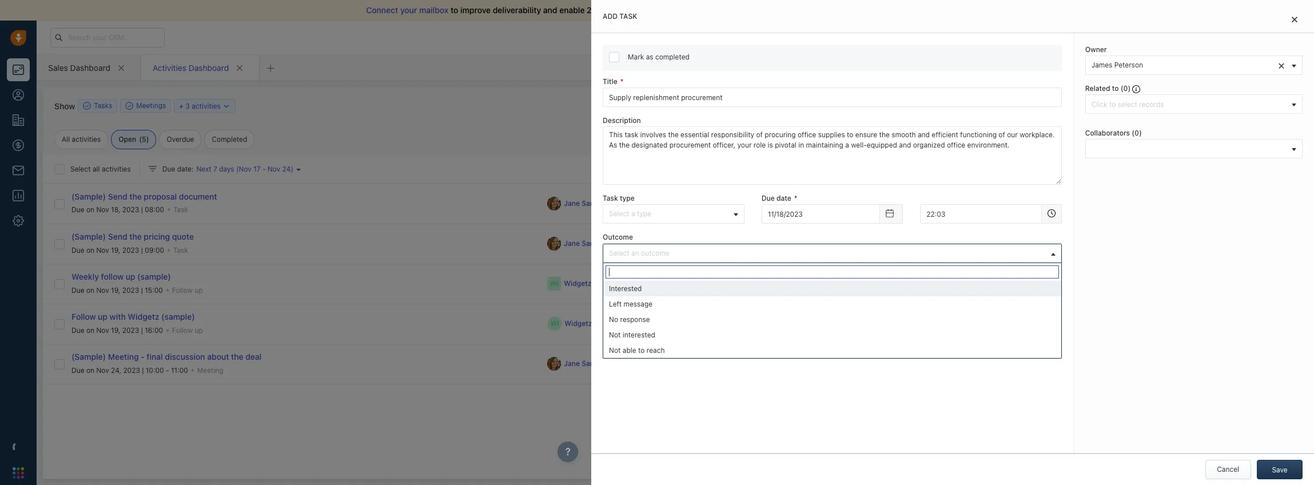Task type: describe. For each thing, give the bounding box(es) containing it.
with
[[110, 312, 126, 322]]

not for not interested
[[609, 330, 621, 339]]

follow up for weekly follow up (sample)
[[172, 286, 203, 294]]

on for follow up with widgetz (sample)
[[86, 326, 94, 334]]

not interested option
[[604, 327, 1062, 343]]

follow
[[101, 272, 124, 282]]

next 7 days ( nov 17 - nov 24 )
[[196, 165, 294, 173]]

1 horizontal spatial 17
[[941, 204, 949, 213]]

due date:
[[162, 165, 194, 173]]

15:00
[[145, 286, 163, 294]]

1 vertical spatial follow
[[72, 312, 96, 322]]

0 horizontal spatial meeting
[[108, 352, 139, 362]]

select an outcome
[[609, 249, 670, 257]]

mark complete button for document
[[814, 194, 885, 213]]

an
[[632, 249, 640, 257]]

sampleton for (sample) send the proposal document
[[582, 199, 617, 208]]

0 vertical spatial -
[[263, 165, 266, 173]]

19:00
[[941, 264, 959, 272]]

on for (sample) send the proposal document
[[86, 206, 94, 214]]

due for (sample) meeting - final discussion about the deal
[[72, 366, 84, 375]]

0 horizontal spatial activities
[[72, 135, 101, 144]]

not interested
[[609, 330, 656, 339]]

conversations.
[[665, 5, 720, 15]]

deliverability
[[493, 5, 541, 15]]

left
[[609, 300, 622, 308]]

( right 7
[[236, 165, 239, 173]]

title
[[603, 77, 618, 86]]

2 horizontal spatial to
[[1113, 84, 1120, 93]]

no response option
[[604, 312, 1062, 327]]

meetings
[[136, 102, 166, 110]]

next
[[196, 165, 211, 173]]

24,
[[111, 366, 121, 375]]

add for the add task "button"
[[739, 101, 752, 110]]

send for proposal
[[108, 192, 127, 201]]

18,
[[111, 206, 120, 214]]

due inside × tab panel
[[762, 194, 775, 203]]

mark for weekly follow up (sample)
[[832, 279, 848, 288]]

17 nov
[[941, 204, 966, 213]]

open ( 5 )
[[119, 135, 149, 144]]

Title text field
[[603, 88, 1062, 107]]

1 horizontal spatial 0
[[1135, 129, 1140, 137]]

task inside "button"
[[754, 101, 768, 110]]

follow for follow up with widgetz (sample)
[[172, 326, 193, 334]]

up right 15:00
[[195, 286, 203, 294]]

and
[[544, 5, 558, 15]]

1 horizontal spatial days
[[1063, 33, 1077, 41]]

(sample) meeting - final discussion about the deal link
[[72, 352, 262, 362]]

add for add meeting button
[[816, 101, 829, 110]]

0 horizontal spatial 0
[[1124, 84, 1129, 93]]

the for pricing
[[129, 232, 142, 242]]

about
[[207, 352, 229, 362]]

on for (sample) send the pricing quote
[[86, 246, 94, 254]]

not for not able to reach
[[609, 346, 621, 355]]

enable
[[560, 5, 585, 15]]

3 mark complete from the top
[[832, 279, 880, 288]]

19, for up
[[111, 326, 120, 334]]

09:00
[[145, 246, 164, 254]]

tasks
[[94, 102, 112, 110]]

view activity goals link
[[839, 138, 912, 147]]

(sample) up 16:00
[[161, 312, 195, 322]]

explore plans link
[[1092, 30, 1150, 44]]

james
[[1092, 61, 1113, 69]]

date
[[777, 194, 792, 203]]

× tab panel
[[592, 0, 1315, 485]]

1 horizontal spatial +
[[1033, 145, 1037, 154]]

select for select an outcome
[[609, 249, 630, 257]]

widgetz.io (sample) link for follow up with widgetz (sample)
[[565, 319, 632, 329]]

( right open
[[139, 135, 142, 144]]

0 horizontal spatial calendar
[[954, 117, 987, 127]]

+ inside button
[[179, 102, 184, 110]]

(sample) up left
[[602, 279, 631, 288]]

jane sampleton (sample) for (sample) send the proposal document
[[564, 199, 649, 208]]

| for (sample)
[[141, 286, 143, 294]]

conferencing
[[987, 145, 1031, 154]]

(sample) up 15:00
[[137, 272, 171, 282]]

activities for 3
[[192, 102, 221, 110]]

(sample) for (sample) meeting - final discussion about the deal
[[72, 352, 106, 362]]

final
[[147, 352, 163, 362]]

message
[[624, 300, 653, 308]]

+1 for (sample)
[[640, 319, 648, 328]]

add for add outcome button
[[837, 359, 849, 368]]

on for (sample) meeting - final discussion about the deal
[[86, 366, 94, 375]]

able
[[623, 346, 637, 355]]

mark as completed
[[628, 53, 690, 61]]

20:00
[[941, 298, 960, 307]]

Start typing the details about the task… text field
[[603, 127, 1062, 185]]

no
[[609, 315, 619, 324]]

my calendar
[[941, 117, 987, 127]]

proposal
[[144, 192, 177, 201]]

mailbox
[[419, 5, 449, 15]]

a
[[632, 210, 636, 218]]

follow up for follow up with widgetz (sample)
[[172, 326, 203, 334]]

your
[[1002, 33, 1016, 41]]

interested
[[623, 330, 656, 339]]

complete for document
[[850, 199, 880, 208]]

mark complete for document
[[832, 199, 880, 208]]

(sample) send the proposal document
[[72, 192, 217, 201]]

(sample) for (sample) send the pricing quote
[[72, 232, 106, 242]]

outcome inside 'dropdown button'
[[641, 249, 670, 257]]

+ 3 activities
[[179, 102, 221, 110]]

2023 for widgetz
[[122, 326, 139, 334]]

1 vertical spatial -
[[141, 352, 145, 362]]

quote
[[172, 232, 194, 242]]

dashboard for sales dashboard
[[70, 63, 110, 72]]

due for (sample) send the pricing quote
[[72, 246, 84, 254]]

due on nov 19, 2023 | 16:00
[[72, 326, 163, 334]]

left message
[[609, 300, 653, 308]]

goals
[[894, 138, 912, 147]]

(sample) send the proposal document link
[[72, 192, 217, 201]]

left message option
[[604, 296, 1062, 312]]

(sample) for (sample) send the proposal document
[[72, 192, 106, 201]]

show
[[54, 101, 75, 111]]

complete for quote
[[850, 239, 880, 248]]

select an outcome button
[[603, 244, 1062, 263]]

sync
[[613, 5, 630, 15]]

(sample) send the pricing quote link
[[72, 232, 194, 242]]

mark inside × tab panel
[[628, 53, 645, 61]]

×
[[1279, 58, 1286, 71]]

widgetz.io for weekly follow up (sample)
[[564, 279, 600, 288]]

owner
[[1086, 45, 1108, 54]]

| for final
[[142, 366, 144, 375]]

widgetz
[[128, 312, 159, 322]]

save
[[1273, 466, 1288, 474]]

10:00
[[146, 366, 164, 375]]

response
[[621, 315, 650, 324]]

× dialog
[[592, 0, 1315, 485]]

google calendar button
[[1066, 159, 1144, 173]]

due for weekly follow up (sample)
[[72, 286, 84, 294]]

0 horizontal spatial 17
[[254, 165, 261, 173]]

task for document
[[173, 206, 188, 214]]

(sample) send the pricing quote
[[72, 232, 194, 242]]

save button
[[1258, 460, 1304, 480]]

overdue
[[167, 135, 194, 144]]

(sample) up an
[[619, 239, 649, 248]]

up right follow
[[126, 272, 135, 282]]

(sample) down not able to reach
[[619, 360, 649, 368]]

send for pricing
[[108, 232, 127, 242]]

connect for connect video conferencing + calendar
[[938, 145, 966, 154]]

jane sampleton (sample) link for (sample) send the pricing quote
[[564, 239, 649, 249]]

| for pricing
[[141, 246, 143, 254]]

jane sampleton (sample) link for (sample) meeting - final discussion about the deal
[[564, 359, 649, 369]]

video
[[968, 145, 986, 154]]

email
[[642, 5, 663, 15]]

jane for (sample) send the pricing quote
[[564, 239, 580, 248]]

-- text field
[[762, 205, 881, 224]]

sampleton for (sample) send the pricing quote
[[582, 239, 617, 248]]

discussion
[[165, 352, 205, 362]]

19, for follow
[[111, 286, 120, 294]]

widgetz.io (sample) for follow up with widgetz (sample)
[[565, 320, 632, 328]]

my
[[941, 117, 952, 127]]

explore
[[1099, 33, 1124, 41]]

due on nov 19, 2023 | 15:00
[[72, 286, 163, 294]]

none text field inside × tab panel
[[921, 205, 1042, 224]]

calendar
[[1109, 162, 1138, 170]]

( right "collaborators" at the top
[[1133, 129, 1135, 137]]

follow for weekly follow up (sample)
[[172, 286, 193, 294]]

add task inside "button"
[[739, 101, 768, 110]]

weekly
[[72, 272, 99, 282]]

task inside × tab panel
[[620, 12, 638, 21]]

your trial ends in 21 days
[[1002, 33, 1077, 41]]

1 vertical spatial meeting
[[197, 366, 224, 375]]

2 vertical spatial the
[[231, 352, 244, 362]]

follow up with widgetz (sample)
[[72, 312, 195, 322]]



Task type: vqa. For each thing, say whether or not it's contained in the screenshot.


Task type: locate. For each thing, give the bounding box(es) containing it.
1 vertical spatial widgetz.io (sample)
[[565, 320, 632, 328]]

1 horizontal spatial type
[[637, 210, 652, 218]]

1 jane from the top
[[564, 199, 580, 208]]

follow up with widgetz (sample) link
[[72, 312, 195, 322]]

0
[[1124, 84, 1129, 93], [1135, 129, 1140, 137]]

16:00
[[145, 326, 163, 334]]

3 19, from the top
[[111, 326, 120, 334]]

jane sampleton (sample) for (sample) send the pricing quote
[[564, 239, 649, 248]]

3 sampleton from the top
[[582, 360, 617, 368]]

completed
[[656, 53, 690, 61]]

calendar right the my
[[954, 117, 987, 127]]

1 vertical spatial jane
[[564, 239, 580, 248]]

activities dashboard
[[153, 63, 229, 72]]

2 jane sampleton (sample) link from the top
[[564, 239, 649, 249]]

in
[[1047, 33, 1053, 41]]

+1 for document
[[658, 199, 665, 208]]

1 horizontal spatial add task
[[739, 101, 768, 110]]

dashboard for activities dashboard
[[189, 63, 229, 72]]

activities for all
[[102, 165, 131, 173]]

document
[[179, 192, 217, 201]]

mark down start typing the details about the task… 'text box'
[[832, 199, 848, 208]]

task type
[[603, 194, 635, 203]]

0 vertical spatial 19,
[[111, 246, 120, 254]]

configure
[[1092, 89, 1124, 98]]

0 vertical spatial (sample)
[[72, 192, 106, 201]]

+1 for quote
[[658, 239, 665, 248]]

2 vertical spatial follow
[[172, 326, 193, 334]]

2 vertical spatial task
[[173, 246, 188, 254]]

2023 for final
[[123, 366, 140, 375]]

21
[[1055, 33, 1061, 41]]

3 jane from the top
[[564, 360, 580, 368]]

0 vertical spatial complete
[[850, 199, 880, 208]]

links
[[964, 457, 984, 467]]

1 mark complete button from the top
[[814, 194, 885, 213]]

send up due on nov 19, 2023 | 09:00
[[108, 232, 127, 242]]

0 horizontal spatial type
[[620, 194, 635, 203]]

1 horizontal spatial task
[[754, 101, 768, 110]]

not left able
[[609, 346, 621, 355]]

select down the outcome
[[609, 249, 630, 257]]

1 vertical spatial calendar
[[1039, 145, 1068, 154]]

3 (sample) from the top
[[72, 352, 106, 362]]

0 horizontal spatial days
[[219, 165, 234, 173]]

| for proposal
[[141, 206, 143, 214]]

1 vertical spatial 17
[[941, 204, 949, 213]]

mark for (sample) send the pricing quote
[[832, 239, 848, 248]]

1 horizontal spatial to
[[639, 346, 645, 355]]

19, down the (sample) send the pricing quote link in the top left of the page
[[111, 246, 120, 254]]

configure widgets
[[1092, 89, 1151, 98]]

2 vertical spatial sampleton
[[582, 360, 617, 368]]

0 vertical spatial mark complete
[[832, 199, 880, 208]]

1 jane sampleton (sample) from the top
[[564, 199, 649, 208]]

0 vertical spatial 17
[[254, 165, 261, 173]]

add task inside × tab panel
[[603, 12, 638, 21]]

to right able
[[639, 346, 645, 355]]

1 jane sampleton (sample) link from the top
[[564, 199, 649, 208]]

due for (sample) send the proposal document
[[72, 206, 84, 214]]

follow left the with
[[72, 312, 96, 322]]

sampleton for (sample) meeting - final discussion about the deal
[[582, 360, 617, 368]]

(sample) down due on nov 19, 2023 | 16:00 at bottom
[[72, 352, 106, 362]]

1 horizontal spatial dashboard
[[189, 63, 229, 72]]

type inside "button"
[[637, 210, 652, 218]]

select inside "button"
[[609, 210, 630, 218]]

complete down start typing the details about the task… 'text box'
[[850, 199, 880, 208]]

0 vertical spatial sampleton
[[582, 199, 617, 208]]

0 vertical spatial jane sampleton (sample) link
[[564, 199, 649, 208]]

close image
[[1293, 16, 1298, 23]]

list box containing interested
[[604, 281, 1062, 358]]

not inside not interested option
[[609, 330, 621, 339]]

2023 for (sample)
[[122, 286, 139, 294]]

2 jane sampleton (sample) from the top
[[564, 239, 649, 248]]

1 dashboard from the left
[[70, 63, 110, 72]]

sampleton
[[582, 199, 617, 208], [582, 239, 617, 248], [582, 360, 617, 368]]

1 vertical spatial jane sampleton (sample) link
[[564, 239, 649, 249]]

1 (sample) from the top
[[72, 192, 106, 201]]

19, down follow
[[111, 286, 120, 294]]

0 vertical spatial widgetz.io
[[564, 279, 600, 288]]

( left widgets
[[1121, 84, 1124, 93]]

interested option
[[604, 281, 1062, 296]]

due for follow up with widgetz (sample)
[[72, 326, 84, 334]]

| left 15:00
[[141, 286, 143, 294]]

jane sampleton (sample) down able
[[564, 360, 649, 368]]

up up discussion
[[195, 326, 203, 334]]

mark left the as
[[628, 53, 645, 61]]

reach
[[647, 346, 665, 355]]

0 vertical spatial task
[[620, 12, 638, 21]]

on down 'weekly'
[[86, 286, 94, 294]]

3 mark complete button from the top
[[814, 274, 885, 294]]

task
[[603, 194, 618, 203], [173, 206, 188, 214], [173, 246, 188, 254]]

- left final
[[141, 352, 145, 362]]

widgetz.io left no at the left bottom of page
[[565, 320, 601, 328]]

deal
[[246, 352, 262, 362]]

0 vertical spatial follow
[[172, 286, 193, 294]]

08:00
[[145, 206, 164, 214]]

completed
[[212, 135, 247, 144]]

mark complete button down -- "text field"
[[814, 234, 885, 253]]

jane for (sample) send the proposal document
[[564, 199, 580, 208]]

trial
[[1018, 33, 1029, 41]]

meeting up due on nov 24, 2023 | 10:00 - 11:00
[[108, 352, 139, 362]]

3 jane sampleton (sample) from the top
[[564, 360, 649, 368]]

2023 right "24,"
[[123, 366, 140, 375]]

mark complete button
[[814, 194, 885, 213], [814, 234, 885, 253], [814, 274, 885, 294]]

2 sampleton from the top
[[582, 239, 617, 248]]

select for select a type
[[609, 210, 630, 218]]

2023 down follow up with widgetz (sample)
[[122, 326, 139, 334]]

quick
[[941, 457, 962, 467]]

2 jane from the top
[[564, 239, 580, 248]]

| left 10:00
[[142, 366, 144, 375]]

all activities
[[62, 135, 101, 144]]

your
[[401, 5, 417, 15]]

follow up up discussion
[[172, 326, 203, 334]]

as
[[646, 53, 654, 61]]

connect for connect your mailbox to improve deliverability and enable 2-way sync of email conversations.
[[366, 5, 398, 15]]

1 vertical spatial task
[[754, 101, 768, 110]]

0 vertical spatial jane
[[564, 199, 580, 208]]

up left the with
[[98, 312, 108, 322]]

+ 3 activities link
[[179, 100, 231, 111]]

2 horizontal spatial -
[[263, 165, 266, 173]]

1 vertical spatial +
[[1033, 145, 1037, 154]]

0 vertical spatial task
[[603, 194, 618, 203]]

2 vertical spatial -
[[166, 366, 169, 375]]

2 19, from the top
[[111, 286, 120, 294]]

1 vertical spatial mark complete
[[832, 239, 880, 248]]

widgetz.io (sample) link up left
[[564, 279, 632, 289]]

| left 09:00
[[141, 246, 143, 254]]

3 on from the top
[[86, 286, 94, 294]]

Search your CRM... text field
[[50, 28, 165, 47]]

3
[[186, 102, 190, 110]]

(sample) down all
[[72, 192, 106, 201]]

2 vertical spatial (sample)
[[72, 352, 106, 362]]

0 horizontal spatial add task
[[603, 12, 638, 21]]

explore plans
[[1099, 33, 1143, 41]]

2 complete from the top
[[850, 239, 880, 248]]

1 sampleton from the top
[[582, 199, 617, 208]]

widgetz.io (sample) for weekly follow up (sample)
[[564, 279, 631, 288]]

task for quote
[[173, 246, 188, 254]]

the left deal on the bottom left of the page
[[231, 352, 244, 362]]

+2
[[658, 359, 666, 368]]

mark complete up the left message option
[[832, 279, 880, 288]]

0 vertical spatial mark complete button
[[814, 194, 885, 213]]

0 vertical spatial to
[[451, 5, 459, 15]]

1 vertical spatial (sample)
[[72, 232, 106, 242]]

0 vertical spatial send
[[108, 192, 127, 201]]

0 vertical spatial add task
[[603, 12, 638, 21]]

2 vertical spatial complete
[[850, 279, 880, 288]]

(sample) up due on nov 19, 2023 | 09:00
[[72, 232, 106, 242]]

all
[[62, 135, 70, 144]]

follow up right 15:00
[[172, 286, 203, 294]]

dashboard up + 3 activities link
[[189, 63, 229, 72]]

on left "24,"
[[86, 366, 94, 375]]

+1 up select an outcome
[[658, 239, 665, 248]]

1 vertical spatial outcome
[[851, 359, 880, 368]]

4 on from the top
[[86, 326, 94, 334]]

due
[[162, 165, 175, 173], [762, 194, 775, 203], [72, 206, 84, 214], [72, 246, 84, 254], [72, 286, 84, 294], [72, 326, 84, 334], [72, 366, 84, 375]]

0 vertical spatial follow up
[[172, 286, 203, 294]]

0 right "collaborators" at the top
[[1135, 129, 1140, 137]]

widgetz.io (sample) down left
[[565, 320, 632, 328]]

select a type button
[[603, 205, 745, 224]]

view
[[850, 138, 866, 147]]

to inside option
[[639, 346, 645, 355]]

1 vertical spatial activities
[[72, 135, 101, 144]]

calendar
[[954, 117, 987, 127], [1039, 145, 1068, 154]]

2 mark complete button from the top
[[814, 234, 885, 253]]

3 jane sampleton (sample) link from the top
[[564, 359, 649, 369]]

add task button
[[719, 96, 773, 116]]

mark complete
[[832, 199, 880, 208], [832, 239, 880, 248], [832, 279, 880, 288]]

not down no at the left bottom of page
[[609, 330, 621, 339]]

0 vertical spatial widgetz.io (sample) link
[[564, 279, 632, 289]]

nov
[[239, 165, 252, 173], [268, 165, 281, 173], [951, 204, 966, 213], [96, 206, 109, 214], [96, 246, 109, 254], [96, 286, 109, 294], [96, 326, 109, 334], [96, 366, 109, 375]]

weekly follow up (sample)
[[72, 272, 171, 282]]

widgetz.io
[[564, 279, 600, 288], [565, 320, 601, 328]]

2 horizontal spatial activities
[[192, 102, 221, 110]]

on for weekly follow up (sample)
[[86, 286, 94, 294]]

1 horizontal spatial activities
[[102, 165, 131, 173]]

+1 up "interested"
[[640, 319, 648, 328]]

1 vertical spatial 0
[[1135, 129, 1140, 137]]

sales dashboard
[[48, 63, 110, 72]]

add
[[603, 12, 618, 21], [739, 101, 752, 110], [816, 101, 829, 110], [837, 359, 849, 368]]

0 horizontal spatial dashboard
[[70, 63, 110, 72]]

1 send from the top
[[108, 192, 127, 201]]

activities inside button
[[192, 102, 221, 110]]

1 on from the top
[[86, 206, 94, 214]]

jane sampleton (sample) for (sample) meeting - final discussion about the deal
[[564, 360, 649, 368]]

ends
[[1031, 33, 1046, 41]]

outcome down not able to reach option
[[851, 359, 880, 368]]

5
[[142, 135, 146, 144]]

2 vertical spatial 19,
[[111, 326, 120, 334]]

0 vertical spatial days
[[1063, 33, 1077, 41]]

+ 3 activities button
[[174, 99, 236, 113]]

type
[[620, 194, 635, 203], [637, 210, 652, 218]]

1 vertical spatial 19,
[[111, 286, 120, 294]]

jane sampleton (sample) link up select a type
[[564, 199, 649, 208]]

select left all
[[70, 165, 91, 173]]

1 horizontal spatial meeting
[[197, 366, 224, 375]]

not inside not able to reach option
[[609, 346, 621, 355]]

0 vertical spatial the
[[129, 192, 142, 201]]

sampleton down not able to reach
[[582, 360, 617, 368]]

1 horizontal spatial connect
[[938, 145, 966, 154]]

meeting down about on the bottom left of page
[[197, 366, 224, 375]]

way
[[596, 5, 611, 15]]

view activity goals
[[850, 138, 912, 147]]

| for widgetz
[[141, 326, 143, 334]]

1 vertical spatial mark complete button
[[814, 234, 885, 253]]

1 vertical spatial to
[[1113, 84, 1120, 93]]

1 19, from the top
[[111, 246, 120, 254]]

widgetz.io for follow up with widgetz (sample)
[[565, 320, 601, 328]]

2 send from the top
[[108, 232, 127, 242]]

0 vertical spatial jane sampleton (sample)
[[564, 199, 649, 208]]

freshworks switcher image
[[13, 467, 24, 479]]

cancel
[[1218, 465, 1240, 474]]

mark for (sample) send the proposal document
[[832, 199, 848, 208]]

1 horizontal spatial calendar
[[1039, 145, 1068, 154]]

0 horizontal spatial -
[[141, 352, 145, 362]]

select a type
[[609, 210, 652, 218]]

0 vertical spatial +
[[179, 102, 184, 110]]

complete down -- "text field"
[[850, 239, 880, 248]]

2023 down (sample) send the pricing quote
[[122, 246, 139, 254]]

down image
[[223, 102, 231, 110]]

list box
[[604, 281, 1062, 358]]

select inside 'dropdown button'
[[609, 249, 630, 257]]

2 mark complete from the top
[[832, 239, 880, 248]]

0 vertical spatial meeting
[[108, 352, 139, 362]]

None text field
[[921, 205, 1042, 224]]

0 horizontal spatial outcome
[[641, 249, 670, 257]]

due date
[[762, 194, 792, 203]]

complete up the left message option
[[850, 279, 880, 288]]

2 on from the top
[[86, 246, 94, 254]]

0 vertical spatial type
[[620, 194, 635, 203]]

on up 'weekly'
[[86, 246, 94, 254]]

activity
[[868, 138, 892, 147]]

0 right configure at the right
[[1124, 84, 1129, 93]]

2 vertical spatial mark complete
[[832, 279, 880, 288]]

1 vertical spatial send
[[108, 232, 127, 242]]

jane for (sample) meeting - final discussion about the deal
[[564, 360, 580, 368]]

mark
[[628, 53, 645, 61], [832, 199, 848, 208], [832, 239, 848, 248], [832, 279, 848, 288]]

1 mark complete from the top
[[832, 199, 880, 208]]

widgetz.io (sample) link for weekly follow up (sample)
[[564, 279, 632, 289]]

type up select a type
[[620, 194, 635, 203]]

2 (sample) from the top
[[72, 232, 106, 242]]

send up due on nov 18, 2023 | 08:00
[[108, 192, 127, 201]]

0 vertical spatial 0
[[1124, 84, 1129, 93]]

+ left 3
[[179, 102, 184, 110]]

calendar right conferencing
[[1039, 145, 1068, 154]]

0 horizontal spatial task
[[620, 12, 638, 21]]

19, down the with
[[111, 326, 120, 334]]

due on nov 18, 2023 | 08:00
[[72, 206, 164, 214]]

connect
[[366, 5, 398, 15], [938, 145, 966, 154]]

jane sampleton (sample) up select a type
[[564, 199, 649, 208]]

mark up the left message option
[[832, 279, 848, 288]]

None search field
[[606, 265, 1060, 278]]

follow right 15:00
[[172, 286, 193, 294]]

sampleton up select an outcome
[[582, 239, 617, 248]]

outcome right an
[[641, 249, 670, 257]]

1 vertical spatial sampleton
[[582, 239, 617, 248]]

5 on from the top
[[86, 366, 94, 375]]

| left 16:00
[[141, 326, 143, 334]]

2 vertical spatial jane
[[564, 360, 580, 368]]

(sample) up the not interested
[[602, 320, 632, 328]]

the for proposal
[[129, 192, 142, 201]]

24
[[282, 165, 291, 173]]

0 vertical spatial outcome
[[641, 249, 670, 257]]

select left a at the top of page
[[609, 210, 630, 218]]

days right 7
[[219, 165, 234, 173]]

jane sampleton (sample) link for (sample) send the proposal document
[[564, 199, 649, 208]]

0 vertical spatial not
[[609, 330, 621, 339]]

Click to select records search field
[[1089, 99, 1289, 111]]

connect your mailbox link
[[366, 5, 451, 15]]

1 vertical spatial connect
[[938, 145, 966, 154]]

list box inside × tab panel
[[604, 281, 1062, 358]]

mark down -- "text field"
[[832, 239, 848, 248]]

widgetz.io left interested
[[564, 279, 600, 288]]

2 vertical spatial select
[[609, 249, 630, 257]]

1 vertical spatial jane sampleton (sample)
[[564, 239, 649, 248]]

mark complete button for quote
[[814, 234, 885, 253]]

jane sampleton (sample) link down able
[[564, 359, 649, 369]]

widgetz.io (sample) link down left
[[565, 319, 632, 329]]

the up due on nov 18, 2023 | 08:00
[[129, 192, 142, 201]]

select for select all activities
[[70, 165, 91, 173]]

19, for send
[[111, 246, 120, 254]]

outcome inside button
[[851, 359, 880, 368]]

send
[[108, 192, 127, 201], [108, 232, 127, 242]]

1 vertical spatial follow up
[[172, 326, 203, 334]]

17
[[254, 165, 261, 173], [941, 204, 949, 213]]

not
[[609, 330, 621, 339], [609, 346, 621, 355]]

1 vertical spatial complete
[[850, 239, 880, 248]]

2023 for pricing
[[122, 246, 139, 254]]

mark complete down start typing the details about the task… 'text box'
[[832, 199, 880, 208]]

type right a at the top of page
[[637, 210, 652, 218]]

0 vertical spatial widgetz.io (sample)
[[564, 279, 631, 288]]

task down quote
[[173, 246, 188, 254]]

0 vertical spatial connect
[[366, 5, 398, 15]]

dashboard right sales
[[70, 63, 110, 72]]

0 horizontal spatial connect
[[366, 5, 398, 15]]

mark complete down -- "text field"
[[832, 239, 880, 248]]

2 not from the top
[[609, 346, 621, 355]]

collaborators ( 0 )
[[1086, 129, 1143, 137]]

google
[[1084, 162, 1107, 170]]

send email image
[[1202, 33, 1210, 42]]

on left "18,"
[[86, 206, 94, 214]]

add meeting
[[816, 101, 857, 110]]

add inside "button"
[[739, 101, 752, 110]]

+
[[179, 102, 184, 110], [1033, 145, 1037, 154]]

select all activities
[[70, 165, 131, 173]]

cancel button
[[1206, 460, 1252, 480]]

task inside × tab panel
[[603, 194, 618, 203]]

1 vertical spatial select
[[609, 210, 630, 218]]

add inside × tab panel
[[603, 12, 618, 21]]

jane sampleton (sample) link down select a type
[[564, 239, 649, 249]]

mark complete button down start typing the details about the task… 'text box'
[[814, 194, 885, 213]]

2 vertical spatial jane sampleton (sample) link
[[564, 359, 649, 369]]

connect left 'your'
[[366, 5, 398, 15]]

(sample) up a at the top of page
[[619, 199, 649, 208]]

2023 for proposal
[[122, 206, 139, 214]]

weekly follow up (sample) link
[[72, 272, 171, 282]]

task up select a type
[[603, 194, 618, 203]]

follow up
[[172, 286, 203, 294], [172, 326, 203, 334]]

3 complete from the top
[[850, 279, 880, 288]]

add outcome button
[[819, 354, 885, 374]]

2 vertical spatial to
[[639, 346, 645, 355]]

1 horizontal spatial -
[[166, 366, 169, 375]]

the left pricing
[[129, 232, 142, 242]]

mark complete for quote
[[832, 239, 880, 248]]

open
[[119, 135, 136, 144]]

+1 up message
[[640, 279, 648, 288]]

1 complete from the top
[[850, 199, 880, 208]]

| left 08:00
[[141, 206, 143, 214]]

days right 21 on the top
[[1063, 33, 1077, 41]]

11:00
[[171, 366, 188, 375]]

2 dashboard from the left
[[189, 63, 229, 72]]

connect left the video
[[938, 145, 966, 154]]

widgetz.io (sample) up left
[[564, 279, 631, 288]]

0 vertical spatial calendar
[[954, 117, 987, 127]]

+1 right task type
[[658, 199, 665, 208]]

1 vertical spatial not
[[609, 346, 621, 355]]

(sample)
[[72, 192, 106, 201], [72, 232, 106, 242], [72, 352, 106, 362]]

to right mailbox
[[451, 5, 459, 15]]

add task
[[603, 12, 638, 21], [739, 101, 768, 110]]

2023 down weekly follow up (sample)
[[122, 286, 139, 294]]

dashboard
[[70, 63, 110, 72], [189, 63, 229, 72]]

0 horizontal spatial to
[[451, 5, 459, 15]]

not able to reach option
[[604, 343, 1062, 358]]

on down follow up with widgetz (sample) link on the bottom left
[[86, 326, 94, 334]]

1 vertical spatial type
[[637, 210, 652, 218]]

widgets
[[1126, 89, 1151, 98]]

1 not from the top
[[609, 330, 621, 339]]

(sample) meeting - final discussion about the deal
[[72, 352, 262, 362]]

follow up discussion
[[172, 326, 193, 334]]



